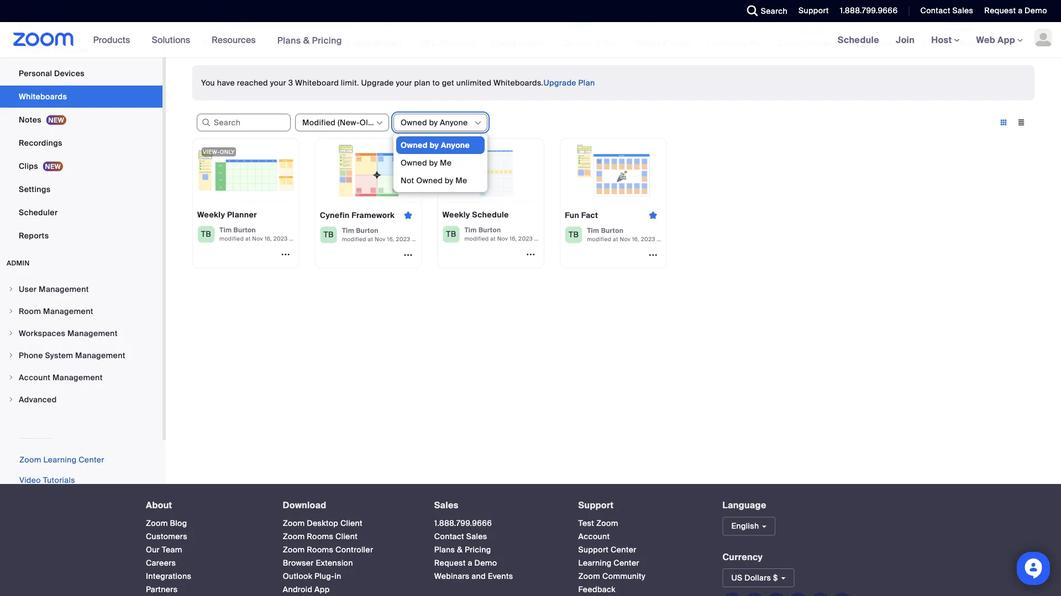 Task type: locate. For each thing, give the bounding box(es) containing it.
right image inside user management menu item
[[8, 286, 14, 293]]

1 your from the left
[[270, 78, 286, 88]]

plans & pricing
[[277, 34, 342, 46]]

0 vertical spatial app
[[997, 34, 1015, 46]]

grid mode, selected image
[[995, 118, 1012, 128]]

fact inside fun fact "application"
[[581, 210, 598, 220]]

cynefin framework
[[778, 38, 850, 48], [320, 210, 395, 220]]

tb inside the weekly planner, modified at nov 16, 2023 by tim burton, link element
[[201, 229, 211, 239]]

weekly schedule up whiteboards.
[[491, 38, 555, 48]]

2023 for cynefin framework, modified at nov 16, 2023 by tim burton, link, starred element
[[396, 236, 410, 243]]

1 vertical spatial planner
[[227, 210, 257, 220]]

1 horizontal spatial &
[[457, 545, 463, 556]]

right image
[[8, 286, 14, 293], [8, 308, 14, 315], [8, 353, 14, 359], [8, 375, 14, 381], [8, 397, 14, 403]]

1 horizontal spatial canvas
[[413, 38, 441, 48]]

fun inside "application"
[[565, 210, 579, 220]]

tb for fun fact, modified at nov 16, 2023 by tim burton, link, starred element
[[569, 230, 579, 240]]

support up cynefin framework element
[[799, 6, 829, 16]]

modified
[[219, 235, 244, 242], [464, 235, 489, 242], [342, 236, 366, 243], [587, 236, 611, 243]]

weekly planner right with
[[634, 38, 692, 48]]

1 vertical spatial center
[[611, 545, 636, 556]]

1 horizontal spatial and
[[585, 38, 599, 48]]

support down account link on the right bottom of page
[[578, 545, 609, 556]]

demo
[[1025, 6, 1047, 16], [474, 559, 497, 569]]

learning down support center link
[[578, 559, 612, 569]]

1 horizontal spatial upgrade
[[543, 78, 576, 88]]

3 right image from the top
[[8, 353, 14, 359]]

0 vertical spatial fun
[[203, 38, 217, 48]]

phone system management
[[19, 351, 125, 361]]

0 vertical spatial cynefin
[[778, 38, 807, 48]]

your left plan
[[396, 78, 412, 88]]

by up more options for weekly planner icon
[[289, 235, 296, 242]]

0 vertical spatial weekly schedule
[[491, 38, 555, 48]]

learning center link
[[578, 559, 639, 569]]

2 canvas from the left
[[413, 38, 441, 48]]

center
[[79, 455, 104, 466], [611, 545, 636, 556], [614, 559, 639, 569]]

and left the tell
[[585, 38, 599, 48]]

our team link
[[146, 545, 182, 556]]

rooms down zoom rooms client link
[[307, 545, 333, 556]]

at for cynefin framework, modified at nov 16, 2023 by tim burton, link, starred element
[[368, 236, 373, 243]]

1.888.799.9666 button up schedule link
[[840, 6, 898, 16]]

& inside product information navigation
[[303, 34, 310, 46]]

learning experience canvas button
[[273, 0, 383, 49]]

0 horizontal spatial account
[[19, 373, 50, 383]]

team
[[162, 545, 182, 556]]

1 vertical spatial fun fact
[[565, 210, 598, 220]]

recordings link
[[0, 132, 162, 154]]

personal devices link
[[0, 62, 162, 85]]

1 horizontal spatial contact
[[920, 6, 950, 16]]

1 vertical spatial 1.888.799.9666
[[434, 519, 492, 529]]

demo up webinars and events link
[[474, 559, 497, 569]]

anyone
[[440, 117, 468, 128], [441, 140, 470, 150]]

1 vertical spatial owned by anyone
[[401, 140, 470, 150]]

phone inside menu item
[[19, 351, 43, 361]]

0 vertical spatial fun fact
[[203, 38, 236, 48]]

plans
[[277, 34, 301, 46], [434, 545, 455, 556]]

zoom rooms client link
[[283, 532, 358, 542]]

0 horizontal spatial weekly planner
[[197, 210, 257, 220]]

weekly schedule element
[[489, 38, 555, 49]]

owned by anyone down to
[[401, 117, 468, 128]]

2 your from the left
[[396, 78, 412, 88]]

cynefin framework down search on the top of the page
[[778, 38, 850, 48]]

2 horizontal spatial schedule
[[838, 34, 879, 46]]

phone for phone system management
[[19, 351, 43, 361]]

resources
[[212, 34, 256, 46]]

phone inside personal menu menu
[[19, 22, 43, 32]]

0 vertical spatial planner
[[663, 38, 692, 48]]

advanced
[[19, 395, 57, 405]]

1 vertical spatial cynefin
[[320, 210, 350, 220]]

video
[[19, 476, 41, 486]]

account inside menu item
[[19, 373, 50, 383]]

modified inside cynefin framework, modified at nov 16, 2023 by tim burton, link, starred element
[[342, 236, 366, 243]]

1.888.799.9666 inside 1.888.799.9666 button
[[840, 6, 898, 16]]

fact
[[219, 38, 236, 48], [581, 210, 598, 220]]

0 vertical spatial plans
[[277, 34, 301, 46]]

contact up host at the top of page
[[920, 6, 950, 16]]

sentence maker element
[[920, 38, 986, 49]]

0 vertical spatial sales
[[952, 6, 973, 16]]

1 vertical spatial and
[[472, 572, 486, 582]]

2023
[[273, 235, 288, 242], [518, 235, 533, 242], [396, 236, 410, 243], [641, 236, 655, 243]]

uml class diagram element
[[417, 38, 494, 49]]

canvas inside 'button'
[[355, 38, 383, 48]]

weekly planner inside button
[[634, 38, 692, 48]]

1 vertical spatial pricing
[[465, 545, 491, 556]]

by inside popup button
[[429, 117, 438, 128]]

1 canvas from the left
[[355, 38, 383, 48]]

weekly inside button
[[491, 38, 517, 48]]

1 vertical spatial &
[[457, 545, 463, 556]]

0 vertical spatial request
[[984, 6, 1016, 16]]

1 phone from the top
[[19, 22, 43, 32]]

tim burton modified at nov 16, 2023 by tim burton
[[219, 226, 327, 242], [464, 226, 572, 242], [342, 227, 450, 243], [587, 227, 695, 243]]

search button
[[739, 0, 790, 22]]

sentence maker button
[[920, 0, 986, 49]]

tim burton modified at nov 16, 2023 by tim burton up more options for weekly schedule image
[[464, 226, 572, 242]]

16,
[[264, 235, 272, 242], [510, 235, 517, 242], [387, 236, 394, 243], [632, 236, 639, 243]]

scheduler link
[[0, 202, 162, 224]]

by up the more options for fun fact icon
[[657, 236, 663, 243]]

owned inside popup button
[[401, 117, 427, 128]]

0 vertical spatial owned by anyone
[[401, 117, 468, 128]]

16, for the weekly planner, modified at nov 16, 2023 by tim burton, link element
[[264, 235, 272, 242]]

right image inside account management menu item
[[8, 375, 14, 381]]

tutorials
[[43, 476, 75, 486]]

2 personal from the top
[[19, 68, 52, 78]]

1 horizontal spatial sales
[[466, 532, 487, 542]]

sales link
[[434, 500, 459, 512]]

thumbnail of weekly schedule image
[[442, 143, 539, 198]]

1 vertical spatial weekly schedule
[[442, 210, 509, 220]]

personal inside personal contacts link
[[19, 45, 52, 55]]

1 horizontal spatial pricing
[[465, 545, 491, 556]]

2 rooms from the top
[[307, 545, 333, 556]]

16, inside weekly schedule, modified at nov 16, 2023 by tim burton, link element
[[510, 235, 517, 242]]

0 vertical spatial a
[[1018, 6, 1023, 16]]

2023 for weekly schedule, modified at nov 16, 2023 by tim burton, link element
[[518, 235, 533, 242]]

1 horizontal spatial fact
[[581, 210, 598, 220]]

personal for personal contacts
[[19, 45, 52, 55]]

tim burton modified at nov 16, 2023 by tim burton inside fun fact, modified at nov 16, 2023 by tim burton, link, starred element
[[587, 227, 695, 243]]

reached
[[237, 78, 268, 88]]

reports
[[19, 231, 49, 241]]

schedule inside button
[[519, 38, 555, 48]]

2 horizontal spatial learning
[[578, 559, 612, 569]]

sales up the 1.888.799.9666 'link' at the bottom left of page
[[434, 500, 459, 512]]

phone up zoom logo
[[19, 22, 43, 32]]

account link
[[578, 532, 610, 542]]

marketing
[[373, 38, 411, 48]]

0 vertical spatial phone
[[19, 22, 43, 32]]

upgrade left plan
[[543, 78, 576, 88]]

1 horizontal spatial a
[[634, 38, 638, 48]]

management inside button
[[873, 38, 923, 48]]

0 horizontal spatial demo
[[474, 559, 497, 569]]

right image inside phone system management menu item
[[8, 353, 14, 359]]

0 horizontal spatial plans
[[277, 34, 301, 46]]

2 owned by anyone from the top
[[401, 140, 470, 150]]

fun inside "element"
[[203, 38, 217, 48]]

owned right show options icon
[[401, 117, 427, 128]]

by down to
[[429, 117, 438, 128]]

Search text field
[[197, 114, 291, 132]]

notes link
[[0, 109, 162, 131]]

1 right image from the top
[[8, 286, 14, 293]]

0 vertical spatial anyone
[[440, 117, 468, 128]]

rooms down the 'desktop'
[[307, 532, 333, 542]]

blog
[[170, 519, 187, 529]]

sales
[[952, 6, 973, 16], [434, 500, 459, 512], [466, 532, 487, 542]]

1 horizontal spatial demo
[[1025, 6, 1047, 16]]

workspaces management menu item
[[0, 323, 162, 344]]

desktop
[[307, 519, 338, 529]]

more options for weekly schedule image
[[522, 249, 539, 259]]

nov for cynefin framework, modified at nov 16, 2023 by tim burton, link, starred element
[[375, 236, 385, 243]]

me right not
[[455, 175, 467, 186]]

by up not owned by me
[[429, 158, 438, 168]]

asset management element
[[848, 38, 923, 49]]

learning up 3
[[275, 38, 308, 48]]

anyone inside list box
[[441, 140, 470, 150]]

1 vertical spatial plans
[[434, 545, 455, 556]]

plans up webinars
[[434, 545, 455, 556]]

tim burton modified at nov 16, 2023 by tim burton for the weekly planner, modified at nov 16, 2023 by tim burton, link element
[[219, 226, 327, 242]]

english button
[[723, 518, 775, 536]]

phone down the workspaces
[[19, 351, 43, 361]]

1.888.799.9666 button up asset
[[832, 0, 900, 22]]

account inside test zoom account support center learning center zoom community feedback
[[578, 532, 610, 542]]

cynefin framework element
[[776, 38, 850, 49]]

1.888.799.9666 link
[[434, 519, 492, 529]]

tb inside weekly schedule, modified at nov 16, 2023 by tim burton, link element
[[446, 229, 456, 239]]

a right with
[[634, 38, 638, 48]]

2 vertical spatial sales
[[466, 532, 487, 542]]

0 vertical spatial fact
[[219, 38, 236, 48]]

0 vertical spatial rooms
[[307, 532, 333, 542]]

0 horizontal spatial fun fact
[[203, 38, 236, 48]]

0 vertical spatial pricing
[[312, 34, 342, 46]]

tim burton modified at nov 16, 2023 by tim burton down the click to unstar the whiteboard fun fact image
[[587, 227, 695, 243]]

1 horizontal spatial plans
[[434, 545, 455, 556]]

planner right twist
[[663, 38, 692, 48]]

tim burton modified at nov 16, 2023 by tim burton inside cynefin framework, modified at nov 16, 2023 by tim burton, link, starred element
[[342, 227, 450, 243]]

clips link
[[0, 155, 162, 177]]

1 vertical spatial sales
[[434, 500, 459, 512]]

1 vertical spatial a
[[634, 38, 638, 48]]

webinars and events link
[[434, 572, 513, 582]]

0 horizontal spatial me
[[440, 158, 452, 168]]

right image for room
[[8, 308, 14, 315]]

1 vertical spatial fun
[[565, 210, 579, 220]]

notes
[[19, 115, 41, 125]]

4 right image from the top
[[8, 375, 14, 381]]

list box
[[396, 136, 485, 190]]

0 vertical spatial account
[[19, 373, 50, 383]]

personal up whiteboards on the top left of page
[[19, 68, 52, 78]]

0 vertical spatial and
[[585, 38, 599, 48]]

a up we-
[[1018, 6, 1023, 16]]

laboratory report element
[[704, 38, 775, 49]]

0 vertical spatial cynefin framework
[[778, 38, 850, 48]]

right image for user
[[8, 286, 14, 293]]

2023 up more options for weekly planner icon
[[273, 235, 288, 242]]

0 horizontal spatial schedule
[[472, 210, 509, 220]]

request up webinars
[[434, 559, 466, 569]]

advanced menu item
[[0, 390, 162, 411]]

upgrade right limit.
[[361, 78, 394, 88]]

more options for weekly planner image
[[277, 249, 294, 259]]

planner down 'thumbnail of weekly planner'
[[227, 210, 257, 220]]

modified inside fun fact, modified at nov 16, 2023 by tim burton, link, starred element
[[587, 236, 611, 243]]

at for weekly schedule, modified at nov 16, 2023 by tim burton, link element
[[490, 235, 496, 242]]

1 personal from the top
[[19, 45, 52, 55]]

modified for the weekly planner, modified at nov 16, 2023 by tim burton, link element
[[219, 235, 244, 242]]

personal inside personal devices link
[[19, 68, 52, 78]]

tb inside fun fact, modified at nov 16, 2023 by tim burton, link, starred element
[[569, 230, 579, 240]]

1 vertical spatial framework
[[352, 210, 395, 220]]

contact inside 1.888.799.9666 contact sales plans & pricing request a demo webinars and events
[[434, 532, 464, 542]]

2 horizontal spatial a
[[1018, 6, 1023, 16]]

personal
[[19, 45, 52, 55], [19, 68, 52, 78]]

plug-
[[314, 572, 334, 582]]

2 right image from the top
[[8, 308, 14, 315]]

1 horizontal spatial account
[[578, 532, 610, 542]]

0 vertical spatial &
[[303, 34, 310, 46]]

0 vertical spatial 1.888.799.9666
[[840, 6, 898, 16]]

me-we-us retros button
[[991, 0, 1061, 49]]

phone link
[[0, 16, 162, 38]]

2 vertical spatial learning
[[578, 559, 612, 569]]

learning up tutorials
[[43, 455, 76, 466]]

management for user management
[[39, 284, 89, 295]]

right image inside room management menu item
[[8, 308, 14, 315]]

2023 for fun fact, modified at nov 16, 2023 by tim burton, link, starred element
[[641, 236, 655, 243]]

owned up not
[[401, 158, 427, 168]]

get
[[442, 78, 454, 88]]

personal up personal devices
[[19, 45, 52, 55]]

banner
[[0, 22, 1061, 58]]

canvas inside button
[[413, 38, 441, 48]]

products button
[[93, 22, 135, 57]]

16, inside fun fact, modified at nov 16, 2023 by tim burton, link, starred element
[[632, 236, 639, 243]]

contact sales link
[[912, 0, 976, 22], [920, 6, 973, 16], [434, 532, 487, 542]]

account up the advanced
[[19, 373, 50, 383]]

1.888.799.9666 for 1.888.799.9666
[[840, 6, 898, 16]]

1 horizontal spatial fun fact
[[565, 210, 598, 220]]

1 horizontal spatial planner
[[663, 38, 692, 48]]

and left "events"
[[472, 572, 486, 582]]

me up not owned by me
[[440, 158, 452, 168]]

weekly schedule down the thumbnail of weekly schedule
[[442, 210, 509, 220]]

1 horizontal spatial schedule
[[519, 38, 555, 48]]

anyone down owned by anyone popup button
[[441, 140, 470, 150]]

plans up 3
[[277, 34, 301, 46]]

owned down owned by me
[[416, 175, 443, 186]]

web app
[[976, 34, 1015, 46]]

phone for phone
[[19, 22, 43, 32]]

right image for account
[[8, 375, 14, 381]]

limit.
[[341, 78, 359, 88]]

your left 3
[[270, 78, 286, 88]]

me-we-us retrospective element
[[991, 38, 1061, 49]]

2023 up the more options for fun fact icon
[[641, 236, 655, 243]]

owned by anyone up owned by me
[[401, 140, 470, 150]]

meetings navigation
[[829, 22, 1061, 58]]

owned by anyone button
[[401, 114, 473, 131]]

in
[[334, 572, 341, 582]]

a
[[1018, 6, 1023, 16], [634, 38, 638, 48], [468, 559, 472, 569]]

1 vertical spatial client
[[335, 532, 358, 542]]

dollars
[[745, 573, 771, 584]]

sales down the 1.888.799.9666 'link' at the bottom left of page
[[466, 532, 487, 542]]

1 horizontal spatial learning
[[275, 38, 308, 48]]

1 vertical spatial app
[[315, 585, 330, 596]]

& inside 1.888.799.9666 contact sales plans & pricing request a demo webinars and events
[[457, 545, 463, 556]]

pricing inside product information navigation
[[312, 34, 342, 46]]

16, inside cynefin framework, modified at nov 16, 2023 by tim burton, link, starred element
[[387, 236, 394, 243]]

management for room management
[[43, 306, 93, 317]]

at for fun fact, modified at nov 16, 2023 by tim burton, link, starred element
[[613, 236, 618, 243]]

5 right image from the top
[[8, 397, 14, 403]]

tb for cynefin framework, modified at nov 16, 2023 by tim burton, link, starred element
[[324, 230, 334, 240]]

1 owned by anyone from the top
[[401, 117, 468, 128]]

1 vertical spatial personal
[[19, 68, 52, 78]]

16, inside the weekly planner, modified at nov 16, 2023 by tim burton, link element
[[264, 235, 272, 242]]

cynefin framework down thumbnail of cynefin framework
[[320, 210, 395, 220]]

management for account management
[[52, 373, 103, 383]]

modified inside the weekly planner, modified at nov 16, 2023 by tim burton, link element
[[219, 235, 244, 242]]

1 horizontal spatial cynefin framework
[[778, 38, 850, 48]]

plans inside product information navigation
[[277, 34, 301, 46]]

thumbnail of weekly planner image
[[197, 143, 294, 198]]

sales up maker
[[952, 6, 973, 16]]

1 vertical spatial fact
[[581, 210, 598, 220]]

modified inside weekly schedule, modified at nov 16, 2023 by tim burton, link element
[[464, 235, 489, 242]]

0 horizontal spatial a
[[468, 559, 472, 569]]

at
[[245, 235, 251, 242], [490, 235, 496, 242], [368, 236, 373, 243], [613, 236, 618, 243]]

show and tell with a twist
[[563, 38, 660, 48]]

integrations
[[146, 572, 191, 582]]

admin
[[7, 259, 30, 268]]

1.888.799.9666 button
[[832, 0, 900, 22], [840, 6, 898, 16]]

account down test zoom link
[[578, 532, 610, 542]]

1.888.799.9666 down "sales" link
[[434, 519, 492, 529]]

request inside 1.888.799.9666 contact sales plans & pricing request a demo webinars and events
[[434, 559, 466, 569]]

modified for cynefin framework, modified at nov 16, 2023 by tim burton, link, starred element
[[342, 236, 366, 243]]

nov for fun fact, modified at nov 16, 2023 by tim burton, link, starred element
[[620, 236, 631, 243]]

plan
[[578, 78, 595, 88]]

2 phone from the top
[[19, 351, 43, 361]]

more options for cynefin framework image
[[399, 250, 417, 260]]

2023 up more options for cynefin framework image on the top left
[[396, 236, 410, 243]]

test zoom account support center learning center zoom community feedback
[[578, 519, 645, 596]]

weekly planner, modified at nov 16, 2023 by tim burton, link element
[[192, 138, 327, 269]]

1 horizontal spatial your
[[396, 78, 412, 88]]

1 horizontal spatial cynefin
[[778, 38, 807, 48]]

fun fact, modified at nov 16, 2023 by tim burton, link, starred element
[[560, 138, 695, 269]]

1 horizontal spatial fun
[[565, 210, 579, 220]]

phone system management menu item
[[0, 345, 162, 366]]

tb for the weekly planner, modified at nov 16, 2023 by tim burton, link element
[[201, 229, 211, 239]]

0 horizontal spatial framework
[[352, 210, 395, 220]]

0 horizontal spatial and
[[472, 572, 486, 582]]

1 vertical spatial phone
[[19, 351, 43, 361]]

0 vertical spatial client
[[340, 519, 363, 529]]

weekly planner down 'thumbnail of weekly planner'
[[197, 210, 257, 220]]

tim burton modified at nov 16, 2023 by tim burton inside weekly schedule, modified at nov 16, 2023 by tim burton, link element
[[464, 226, 572, 242]]

request up web app dropdown button
[[984, 6, 1016, 16]]

unlimited
[[456, 78, 491, 88]]

1 horizontal spatial weekly planner
[[634, 38, 692, 48]]

1.888.799.9666 up schedule link
[[840, 6, 898, 16]]

1.888.799.9666 inside 1.888.799.9666 contact sales plans & pricing request a demo webinars and events
[[434, 519, 492, 529]]

0 vertical spatial center
[[79, 455, 104, 466]]

recordings
[[19, 138, 62, 148]]

contact down the 1.888.799.9666 'link' at the bottom left of page
[[434, 532, 464, 542]]

modified for weekly schedule, modified at nov 16, 2023 by tim burton, link element
[[464, 235, 489, 242]]

whiteboard
[[295, 78, 339, 88]]

room
[[19, 306, 41, 317]]

user management menu item
[[0, 279, 162, 300]]

support up test zoom link
[[578, 500, 614, 512]]

us
[[731, 573, 742, 584]]

& left experience
[[303, 34, 310, 46]]

user management
[[19, 284, 89, 295]]

1 vertical spatial anyone
[[441, 140, 470, 150]]

right image for phone
[[8, 353, 14, 359]]

scheduler
[[19, 208, 58, 218]]

0 horizontal spatial your
[[270, 78, 286, 88]]

profile picture image
[[1035, 29, 1052, 46]]

fun fact inside "element"
[[203, 38, 236, 48]]

and inside button
[[585, 38, 599, 48]]

0 horizontal spatial learning
[[43, 455, 76, 466]]

&
[[303, 34, 310, 46], [457, 545, 463, 556]]

sentence maker
[[922, 38, 983, 48]]

demo up profile picture
[[1025, 6, 1047, 16]]

anyone left hide options icon
[[440, 117, 468, 128]]

0 vertical spatial personal
[[19, 45, 52, 55]]

owned up owned by me
[[401, 140, 428, 150]]

by up more options for weekly schedule image
[[534, 235, 541, 242]]

android
[[283, 585, 312, 596]]

0 horizontal spatial request
[[434, 559, 466, 569]]

& down the 1.888.799.9666 'link' at the bottom left of page
[[457, 545, 463, 556]]

product information navigation
[[85, 22, 350, 58]]

you
[[201, 78, 215, 88]]

tim burton modified at nov 16, 2023 by tim burton down click to unstar the whiteboard cynefin framework image in the left top of the page
[[342, 227, 450, 243]]

0 horizontal spatial fact
[[219, 38, 236, 48]]

personal contacts link
[[0, 39, 162, 61]]

1 vertical spatial contact
[[434, 532, 464, 542]]

account management menu item
[[0, 367, 162, 388]]

tim burton modified at nov 16, 2023 by tim burton for cynefin framework, modified at nov 16, 2023 by tim burton, link, starred element
[[342, 227, 450, 243]]

have
[[217, 78, 235, 88]]

2023 up more options for weekly schedule image
[[518, 235, 533, 242]]

16, for fun fact, modified at nov 16, 2023 by tim burton, link, starred element
[[632, 236, 639, 243]]

1 vertical spatial request
[[434, 559, 466, 569]]

1 vertical spatial account
[[578, 532, 610, 542]]

a up webinars and events link
[[468, 559, 472, 569]]

burton
[[233, 226, 256, 235], [479, 226, 501, 235], [356, 227, 378, 235], [601, 227, 624, 235], [309, 235, 327, 242], [554, 235, 572, 242], [431, 236, 450, 243], [676, 236, 695, 243]]

fun fact application
[[565, 207, 662, 224]]

cynefin inside button
[[778, 38, 807, 48]]

tim burton modified at nov 16, 2023 by tim burton inside the weekly planner, modified at nov 16, 2023 by tim burton, link element
[[219, 226, 327, 242]]

1 horizontal spatial 1.888.799.9666
[[840, 6, 898, 16]]

learning
[[275, 38, 308, 48], [43, 455, 76, 466], [578, 559, 612, 569]]

0 horizontal spatial app
[[315, 585, 330, 596]]

class
[[439, 38, 460, 48]]

1 horizontal spatial me
[[455, 175, 467, 186]]

0 horizontal spatial &
[[303, 34, 310, 46]]

tb inside cynefin framework, modified at nov 16, 2023 by tim burton, link, starred element
[[324, 230, 334, 240]]

tim burton modified at nov 16, 2023 by tim burton up more options for weekly planner icon
[[219, 226, 327, 242]]

download
[[283, 500, 326, 512]]



Task type: describe. For each thing, give the bounding box(es) containing it.
a inside button
[[634, 38, 638, 48]]

diagram
[[462, 38, 494, 48]]

16, for weekly schedule, modified at nov 16, 2023 by tim burton, link element
[[510, 235, 517, 242]]

zoom blog customers our team careers integrations partners
[[146, 519, 191, 596]]

support inside test zoom account support center learning center zoom community feedback
[[578, 545, 609, 556]]

personal for personal devices
[[19, 68, 52, 78]]

at for the weekly planner, modified at nov 16, 2023 by tim burton, link element
[[245, 235, 251, 242]]

cynefin inside application
[[320, 210, 350, 220]]

1.888.799.9666 for 1.888.799.9666 contact sales plans & pricing request a demo webinars and events
[[434, 519, 492, 529]]

and inside 1.888.799.9666 contact sales plans & pricing request a demo webinars and events
[[472, 572, 486, 582]]

contacts
[[54, 45, 89, 55]]

learning inside learning experience canvas element
[[275, 38, 308, 48]]

zoom logo image
[[13, 33, 74, 46]]

1 vertical spatial support
[[578, 500, 614, 512]]

products
[[93, 34, 130, 46]]

0 horizontal spatial planner
[[227, 210, 257, 220]]

zoom inside 'zoom blog customers our team careers integrations partners'
[[146, 519, 168, 529]]

video tutorials
[[19, 476, 75, 486]]

whiteboards.
[[493, 78, 543, 88]]

digital marketing canvas element
[[345, 38, 441, 49]]

0 vertical spatial demo
[[1025, 6, 1047, 16]]

by up owned by me
[[430, 140, 439, 150]]

banner containing products
[[0, 22, 1061, 58]]

zoom rooms controller link
[[283, 545, 373, 556]]

sentence
[[922, 38, 958, 48]]

personal menu menu
[[0, 0, 162, 248]]

show options image
[[375, 119, 384, 128]]

2 upgrade from the left
[[543, 78, 576, 88]]

english
[[731, 522, 759, 532]]

community
[[602, 572, 645, 582]]

owned by anyone inside owned by anyone popup button
[[401, 117, 468, 128]]

us dollars $ button
[[723, 569, 794, 588]]

0 horizontal spatial sales
[[434, 500, 459, 512]]

16, for cynefin framework, modified at nov 16, 2023 by tim burton, link, starred element
[[387, 236, 394, 243]]

asset management
[[850, 38, 923, 48]]

uml class diagram button
[[417, 0, 494, 49]]

modified for fun fact, modified at nov 16, 2023 by tim burton, link, starred element
[[587, 236, 611, 243]]

solutions button
[[152, 22, 195, 57]]

partners link
[[146, 585, 178, 596]]

request a demo
[[984, 6, 1047, 16]]

list mode, not selected image
[[1012, 118, 1030, 128]]

download link
[[283, 500, 326, 512]]

schedule inside meetings navigation
[[838, 34, 879, 46]]

show and tell with a twist button
[[560, 0, 660, 49]]

thumbnail of fun fact image
[[565, 143, 662, 198]]

plan
[[414, 78, 430, 88]]

nov for weekly schedule, modified at nov 16, 2023 by tim burton, link element
[[497, 235, 508, 242]]

by up more options for cynefin framework image on the top left
[[412, 236, 418, 243]]

list box containing owned by anyone
[[396, 136, 485, 190]]

management for workspaces management
[[67, 329, 118, 339]]

fun fact inside "application"
[[565, 210, 598, 220]]

whiteboards
[[19, 91, 67, 102]]

$
[[773, 573, 778, 584]]

zoom community link
[[578, 572, 645, 582]]

language
[[723, 500, 766, 512]]

cynefin framework application
[[320, 207, 417, 224]]

laboratory
[[706, 38, 747, 48]]

host
[[931, 34, 954, 46]]

maker
[[960, 38, 983, 48]]

fun fact button
[[201, 0, 267, 49]]

2023 for the weekly planner, modified at nov 16, 2023 by tim burton, link element
[[273, 235, 288, 242]]

sales inside 1.888.799.9666 contact sales plans & pricing request a demo webinars and events
[[466, 532, 487, 542]]

0 vertical spatial me
[[440, 158, 452, 168]]

nov for the weekly planner, modified at nov 16, 2023 by tim burton, link element
[[252, 235, 263, 242]]

upgrade plan button
[[543, 74, 595, 92]]

with
[[616, 38, 632, 48]]

1 rooms from the top
[[307, 532, 333, 542]]

framework inside application
[[352, 210, 395, 220]]

web
[[976, 34, 995, 46]]

hide options image
[[474, 119, 482, 128]]

fact inside fun fact "element"
[[219, 38, 236, 48]]

thumbnail of cynefin framework image
[[320, 143, 417, 198]]

user
[[19, 284, 37, 295]]

weekly planner element
[[632, 38, 699, 49]]

me-we-us retros
[[994, 38, 1061, 48]]

not
[[401, 175, 414, 186]]

tb for weekly schedule, modified at nov 16, 2023 by tim burton, link element
[[446, 229, 456, 239]]

laboratory report button
[[704, 0, 775, 49]]

owned by me
[[401, 158, 452, 168]]

browser extension link
[[283, 559, 353, 569]]

weekly schedule button
[[489, 0, 555, 49]]

weekly inside button
[[634, 38, 661, 48]]

anyone inside popup button
[[440, 117, 468, 128]]

modified
[[302, 117, 336, 128]]

laboratory report
[[706, 38, 775, 48]]

learning experience canvas element
[[273, 38, 383, 49]]

1 vertical spatial weekly planner
[[197, 210, 257, 220]]

settings link
[[0, 178, 162, 201]]

0 vertical spatial contact
[[920, 6, 950, 16]]

not owned by me
[[401, 175, 467, 186]]

right image inside advanced menu item
[[8, 397, 14, 403]]

zoom blog link
[[146, 519, 187, 529]]

tim burton modified at nov 16, 2023 by tim burton for fun fact, modified at nov 16, 2023 by tim burton, link, starred element
[[587, 227, 695, 243]]

weekly schedule, modified at nov 16, 2023 by tim burton, link element
[[437, 138, 572, 269]]

management for asset management
[[873, 38, 923, 48]]

retros
[[1036, 38, 1061, 48]]

canvas for digital marketing canvas
[[413, 38, 441, 48]]

learning inside test zoom account support center learning center zoom community feedback
[[578, 559, 612, 569]]

click to unstar the whiteboard fun fact image
[[644, 210, 662, 221]]

test zoom link
[[578, 519, 618, 529]]

tim burton modified at nov 16, 2023 by tim burton for weekly schedule, modified at nov 16, 2023 by tim burton, link element
[[464, 226, 572, 242]]

room management menu item
[[0, 301, 162, 322]]

1 upgrade from the left
[[361, 78, 394, 88]]

outlook plug-in link
[[283, 572, 341, 582]]

view-
[[203, 148, 220, 156]]

click to unstar the whiteboard cynefin framework image
[[399, 210, 417, 221]]

personal devices
[[19, 68, 85, 78]]

cynefin framework inside application
[[320, 210, 395, 220]]

experience
[[310, 38, 353, 48]]

fun fact element
[[201, 38, 267, 49]]

demo inside 1.888.799.9666 contact sales plans & pricing request a demo webinars and events
[[474, 559, 497, 569]]

about
[[146, 500, 172, 512]]

uml
[[419, 38, 436, 48]]

we-
[[1009, 38, 1024, 48]]

show
[[563, 38, 583, 48]]

0 vertical spatial support
[[799, 6, 829, 16]]

contact sales
[[920, 6, 973, 16]]

a inside 1.888.799.9666 contact sales plans & pricing request a demo webinars and events
[[468, 559, 472, 569]]

schedule link
[[829, 22, 888, 57]]

asset
[[850, 38, 871, 48]]

(new-
[[338, 117, 360, 128]]

2 horizontal spatial sales
[[952, 6, 973, 16]]

join
[[896, 34, 915, 46]]

reports link
[[0, 225, 162, 247]]

join link
[[888, 22, 923, 57]]

right image
[[8, 330, 14, 337]]

system
[[45, 351, 73, 361]]

feedback button
[[578, 585, 615, 596]]

account management
[[19, 373, 103, 383]]

room management
[[19, 306, 93, 317]]

canvas for learning experience canvas
[[355, 38, 383, 48]]

only
[[220, 148, 235, 156]]

pricing inside 1.888.799.9666 contact sales plans & pricing request a demo webinars and events
[[465, 545, 491, 556]]

us dollars $
[[731, 573, 778, 584]]

framework inside button
[[809, 38, 850, 48]]

support center link
[[578, 545, 636, 556]]

2 vertical spatial center
[[614, 559, 639, 569]]

1 vertical spatial me
[[455, 175, 467, 186]]

personal contacts
[[19, 45, 89, 55]]

admin menu menu
[[0, 279, 162, 412]]

report
[[749, 38, 775, 48]]

currency
[[723, 552, 763, 563]]

webinars
[[434, 572, 469, 582]]

planner inside button
[[663, 38, 692, 48]]

plans inside 1.888.799.9666 contact sales plans & pricing request a demo webinars and events
[[434, 545, 455, 556]]

customers
[[146, 532, 187, 542]]

cynefin framework, modified at nov 16, 2023 by tim burton, link, starred element
[[315, 138, 450, 269]]

app inside meetings navigation
[[997, 34, 1015, 46]]

1 horizontal spatial request
[[984, 6, 1016, 16]]

app inside zoom desktop client zoom rooms client zoom rooms controller browser extension outlook plug-in android app
[[315, 585, 330, 596]]

weekly schedule inside button
[[491, 38, 555, 48]]

search
[[761, 6, 788, 16]]

cynefin framework inside button
[[778, 38, 850, 48]]

careers link
[[146, 559, 176, 569]]

more options for fun fact image
[[644, 250, 662, 260]]

zoom learning center link
[[19, 455, 104, 466]]

view-only
[[203, 148, 235, 156]]

by down owned by me
[[445, 175, 453, 186]]

you have reached your 3 whiteboard limit. upgrade your plan to get unlimited whiteboards. upgrade plan
[[201, 78, 595, 88]]

me-
[[994, 38, 1009, 48]]

show and tell with a twist element
[[560, 38, 660, 49]]

modified (new-old)
[[302, 117, 375, 128]]



Task type: vqa. For each thing, say whether or not it's contained in the screenshot.
'Personal Contacts' link
yes



